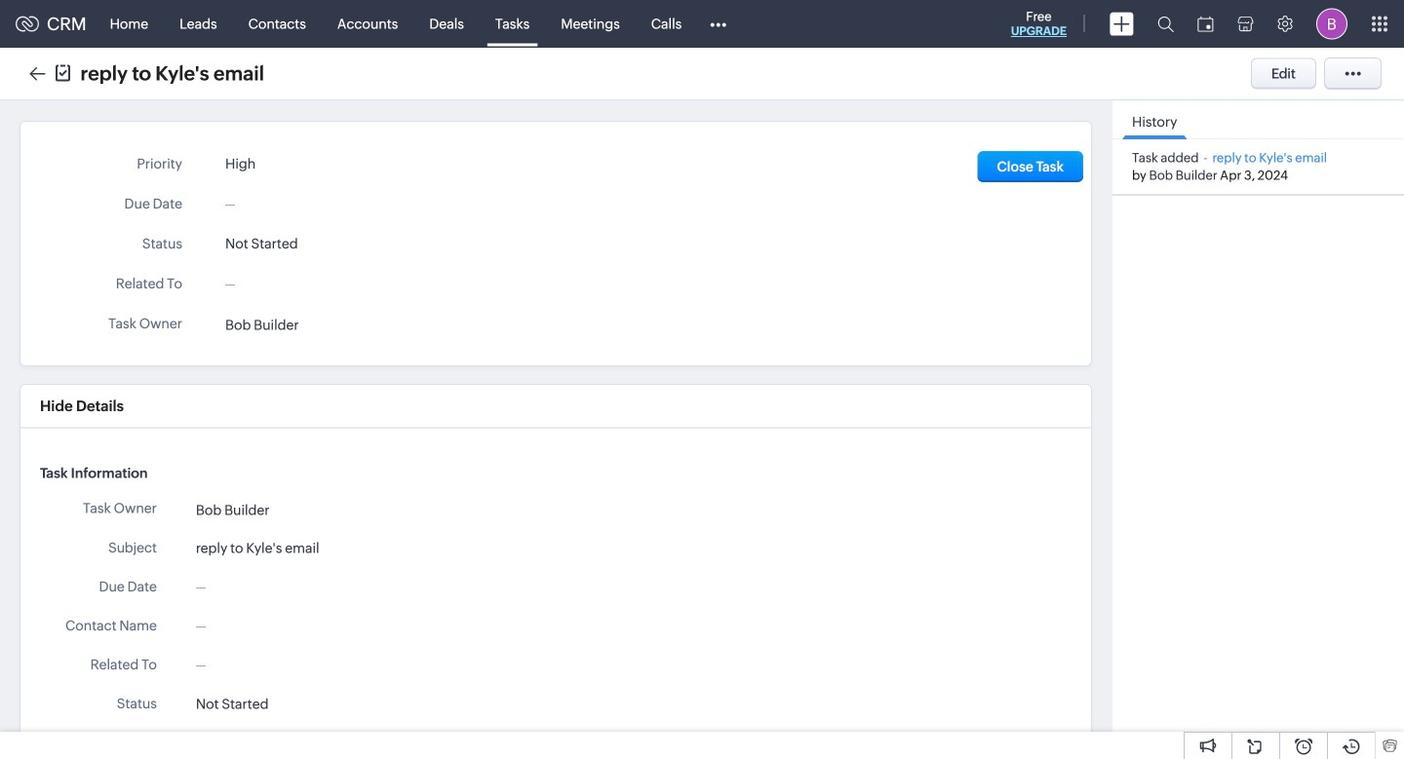 Task type: vqa. For each thing, say whether or not it's contained in the screenshot.
the Current and Previous FY
no



Task type: describe. For each thing, give the bounding box(es) containing it.
calendar image
[[1198, 16, 1215, 32]]

profile image
[[1317, 8, 1348, 40]]



Task type: locate. For each thing, give the bounding box(es) containing it.
create menu image
[[1110, 12, 1135, 36]]

Other Modules field
[[698, 8, 740, 40]]

search image
[[1158, 16, 1175, 32]]

logo image
[[16, 16, 39, 32]]

search element
[[1146, 0, 1186, 48]]

create menu element
[[1098, 0, 1146, 47]]

profile element
[[1305, 0, 1360, 47]]



